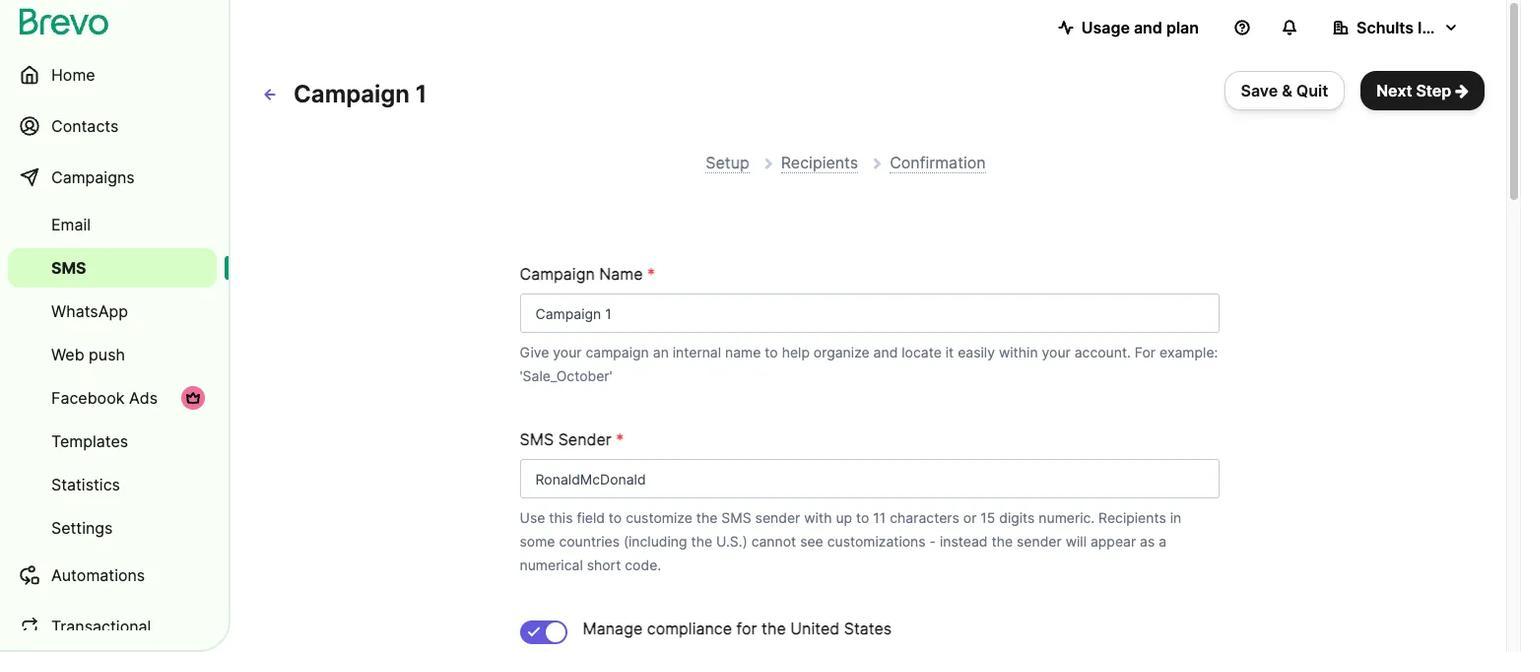 Task type: vqa. For each thing, say whether or not it's contained in the screenshot.
Facebook
yes



Task type: describe. For each thing, give the bounding box(es) containing it.
usage and plan button
[[1042, 8, 1215, 47]]

manage
[[583, 619, 643, 639]]

customizations
[[828, 533, 926, 550]]

code.
[[625, 557, 662, 574]]

11
[[874, 510, 886, 526]]

next step
[[1377, 81, 1452, 101]]

facebook ads
[[51, 388, 158, 408]]

a
[[1159, 533, 1167, 550]]

sms inside use this field to customize the sms sender with up to 11 characters or 15 digits numeric. recipients in some countries (including the u.s.) cannot see customizations - instead the sender will appear as a numerical short code.
[[722, 510, 752, 526]]

1 horizontal spatial sender
[[1017, 533, 1062, 550]]

united
[[791, 619, 840, 639]]

whatsapp link
[[8, 292, 217, 331]]

states
[[844, 619, 892, 639]]

example:
[[1160, 344, 1219, 361]]

setup
[[706, 153, 750, 172]]

web push link
[[8, 335, 217, 375]]

contacts
[[51, 116, 119, 136]]

save & quit button
[[1225, 71, 1346, 110]]

confirmation
[[890, 153, 986, 172]]

instead
[[940, 533, 988, 550]]

for
[[1135, 344, 1156, 361]]

within
[[999, 344, 1038, 361]]

numerical
[[520, 557, 583, 574]]

give your campaign an internal name to help organize and locate it easily within your account. for example: 'sale_october'
[[520, 344, 1219, 384]]

step
[[1417, 81, 1452, 101]]

use this field to customize the sms sender with up to 11 characters or 15 digits numeric. recipients in some countries (including the u.s.) cannot see customizations - instead the sender will appear as a numerical short code.
[[520, 510, 1182, 574]]

u.s.)
[[717, 533, 748, 550]]

the left u.s.)
[[691, 533, 713, 550]]

schults inc
[[1357, 18, 1441, 37]]

-
[[930, 533, 936, 550]]

automations link
[[8, 552, 217, 599]]

schults
[[1357, 18, 1414, 37]]

templates
[[51, 432, 128, 451]]

help
[[782, 344, 810, 361]]

give
[[520, 344, 549, 361]]

sms sender *
[[520, 430, 624, 449]]

facebook ads link
[[8, 378, 217, 418]]

name
[[725, 344, 761, 361]]

some
[[520, 533, 555, 550]]

organize
[[814, 344, 870, 361]]

will
[[1066, 533, 1087, 550]]

internal
[[673, 344, 722, 361]]

save & quit
[[1241, 81, 1329, 101]]

characters
[[890, 510, 960, 526]]

locate
[[902, 344, 942, 361]]

to inside give your campaign an internal name to help organize and locate it easily within your account. for example: 'sale_october'
[[765, 344, 778, 361]]

sms link
[[8, 248, 217, 288]]

sms for sms
[[51, 258, 86, 278]]

1 your from the left
[[553, 344, 582, 361]]

field
[[577, 510, 605, 526]]

campaign name *
[[520, 264, 655, 284]]

easily
[[958, 344, 995, 361]]

facebook
[[51, 388, 125, 408]]

web push
[[51, 345, 125, 365]]

next
[[1377, 81, 1413, 101]]

transactional link
[[8, 603, 217, 650]]

0 horizontal spatial sender
[[756, 510, 801, 526]]

digits
[[1000, 510, 1035, 526]]

statistics
[[51, 475, 120, 495]]

1
[[416, 80, 427, 108]]

campaign for campaign 1
[[294, 80, 410, 108]]

confirmation link
[[890, 153, 986, 173]]

cannot
[[752, 533, 797, 550]]

campaigns link
[[8, 154, 217, 201]]

transactional
[[51, 617, 151, 637]]

quit
[[1297, 81, 1329, 101]]



Task type: locate. For each thing, give the bounding box(es) containing it.
&
[[1282, 81, 1293, 101]]

and inside give your campaign an internal name to help organize and locate it easily within your account. for example: 'sale_october'
[[874, 344, 898, 361]]

0 horizontal spatial to
[[609, 510, 622, 526]]

recipients inside use this field to customize the sms sender with up to 11 characters or 15 digits numeric. recipients in some countries (including the u.s.) cannot see customizations - instead the sender will appear as a numerical short code.
[[1099, 510, 1167, 526]]

to left 11
[[856, 510, 870, 526]]

the right for
[[762, 619, 786, 639]]

0 vertical spatial sms
[[51, 258, 86, 278]]

contacts link
[[8, 103, 217, 150]]

0 vertical spatial campaign
[[294, 80, 410, 108]]

*
[[648, 264, 655, 284], [616, 430, 624, 449]]

1 vertical spatial and
[[874, 344, 898, 361]]

0 horizontal spatial your
[[553, 344, 582, 361]]

* right sender
[[616, 430, 624, 449]]

ads
[[129, 388, 158, 408]]

and left plan
[[1134, 18, 1163, 37]]

your right within
[[1042, 344, 1071, 361]]

sms
[[51, 258, 86, 278], [520, 430, 554, 449], [722, 510, 752, 526]]

next step button
[[1361, 71, 1485, 110]]

sender
[[756, 510, 801, 526], [1017, 533, 1062, 550]]

numeric.
[[1039, 510, 1095, 526]]

0 horizontal spatial and
[[874, 344, 898, 361]]

push
[[89, 345, 125, 365]]

left___rvooi image
[[185, 390, 201, 406]]

1 horizontal spatial recipients
[[1099, 510, 1167, 526]]

sms for sms sender *
[[520, 430, 554, 449]]

* right name
[[648, 264, 655, 284]]

0 vertical spatial sender
[[756, 510, 801, 526]]

recipients
[[781, 153, 859, 172], [1099, 510, 1167, 526]]

countries
[[559, 533, 620, 550]]

1 horizontal spatial *
[[648, 264, 655, 284]]

campaign left name
[[520, 264, 595, 284]]

0 vertical spatial recipients
[[781, 153, 859, 172]]

0 horizontal spatial *
[[616, 430, 624, 449]]

campaigns
[[51, 168, 135, 187]]

1 vertical spatial *
[[616, 430, 624, 449]]

'sale_october'
[[520, 368, 613, 384]]

to left help
[[765, 344, 778, 361]]

or
[[964, 510, 977, 526]]

appear
[[1091, 533, 1137, 550]]

the down 15
[[992, 533, 1013, 550]]

sms left sender
[[520, 430, 554, 449]]

customize
[[626, 510, 693, 526]]

and left the 'locate'
[[874, 344, 898, 361]]

1 vertical spatial sender
[[1017, 533, 1062, 550]]

campaign
[[586, 344, 649, 361]]

automations
[[51, 566, 145, 585]]

an
[[653, 344, 669, 361]]

recipients link
[[781, 153, 859, 173]]

1 vertical spatial campaign
[[520, 264, 595, 284]]

with
[[804, 510, 832, 526]]

whatsapp
[[51, 302, 128, 321]]

see
[[800, 533, 824, 550]]

15
[[981, 510, 996, 526]]

sms down email
[[51, 258, 86, 278]]

name
[[599, 264, 643, 284]]

email link
[[8, 205, 217, 244]]

campaign
[[294, 80, 410, 108], [520, 264, 595, 284]]

the
[[697, 510, 718, 526], [691, 533, 713, 550], [992, 533, 1013, 550], [762, 619, 786, 639]]

* for campaign name *
[[648, 264, 655, 284]]

the up u.s.)
[[697, 510, 718, 526]]

account.
[[1075, 344, 1131, 361]]

arrow right image
[[1456, 83, 1470, 99]]

plan
[[1167, 18, 1199, 37]]

schults inc button
[[1318, 8, 1475, 47]]

your up 'sale_october'
[[553, 344, 582, 361]]

recipients up as
[[1099, 510, 1167, 526]]

campaign 1
[[294, 80, 427, 108]]

campaign for campaign name *
[[520, 264, 595, 284]]

this
[[549, 510, 573, 526]]

sms up u.s.)
[[722, 510, 752, 526]]

home link
[[8, 51, 217, 99]]

manage compliance for the united states
[[583, 619, 892, 639]]

0 horizontal spatial recipients
[[781, 153, 859, 172]]

2 horizontal spatial to
[[856, 510, 870, 526]]

sender down digits
[[1017, 533, 1062, 550]]

0 vertical spatial *
[[648, 264, 655, 284]]

web
[[51, 345, 84, 365]]

and
[[1134, 18, 1163, 37], [874, 344, 898, 361]]

1 horizontal spatial to
[[765, 344, 778, 361]]

1 horizontal spatial your
[[1042, 344, 1071, 361]]

1 vertical spatial sms
[[520, 430, 554, 449]]

setup link
[[706, 153, 750, 173]]

and inside 'button'
[[1134, 18, 1163, 37]]

(including
[[624, 533, 688, 550]]

use
[[520, 510, 545, 526]]

settings link
[[8, 509, 217, 548]]

inc
[[1418, 18, 1441, 37]]

save
[[1241, 81, 1279, 101]]

as
[[1140, 533, 1155, 550]]

1 horizontal spatial and
[[1134, 18, 1163, 37]]

2 horizontal spatial sms
[[722, 510, 752, 526]]

in
[[1171, 510, 1182, 526]]

0 vertical spatial and
[[1134, 18, 1163, 37]]

sender up 'cannot'
[[756, 510, 801, 526]]

recipients right the setup at the top left of the page
[[781, 153, 859, 172]]

up
[[836, 510, 853, 526]]

sender
[[558, 430, 612, 449]]

usage
[[1082, 18, 1130, 37]]

0 horizontal spatial sms
[[51, 258, 86, 278]]

for
[[737, 619, 757, 639]]

* for sms sender *
[[616, 430, 624, 449]]

1 horizontal spatial campaign
[[520, 264, 595, 284]]

settings
[[51, 518, 113, 538]]

2 vertical spatial sms
[[722, 510, 752, 526]]

None text field
[[520, 294, 1220, 333], [520, 459, 1220, 499], [520, 294, 1220, 333], [520, 459, 1220, 499]]

email
[[51, 215, 91, 235]]

usage and plan
[[1082, 18, 1199, 37]]

0 horizontal spatial campaign
[[294, 80, 410, 108]]

1 vertical spatial recipients
[[1099, 510, 1167, 526]]

it
[[946, 344, 954, 361]]

short
[[587, 557, 621, 574]]

home
[[51, 65, 95, 85]]

to
[[765, 344, 778, 361], [609, 510, 622, 526], [856, 510, 870, 526]]

None checkbox
[[520, 621, 567, 645]]

statistics link
[[8, 465, 217, 505]]

your
[[553, 344, 582, 361], [1042, 344, 1071, 361]]

compliance
[[647, 619, 732, 639]]

2 your from the left
[[1042, 344, 1071, 361]]

to right 'field'
[[609, 510, 622, 526]]

campaign left 1
[[294, 80, 410, 108]]

1 horizontal spatial sms
[[520, 430, 554, 449]]



